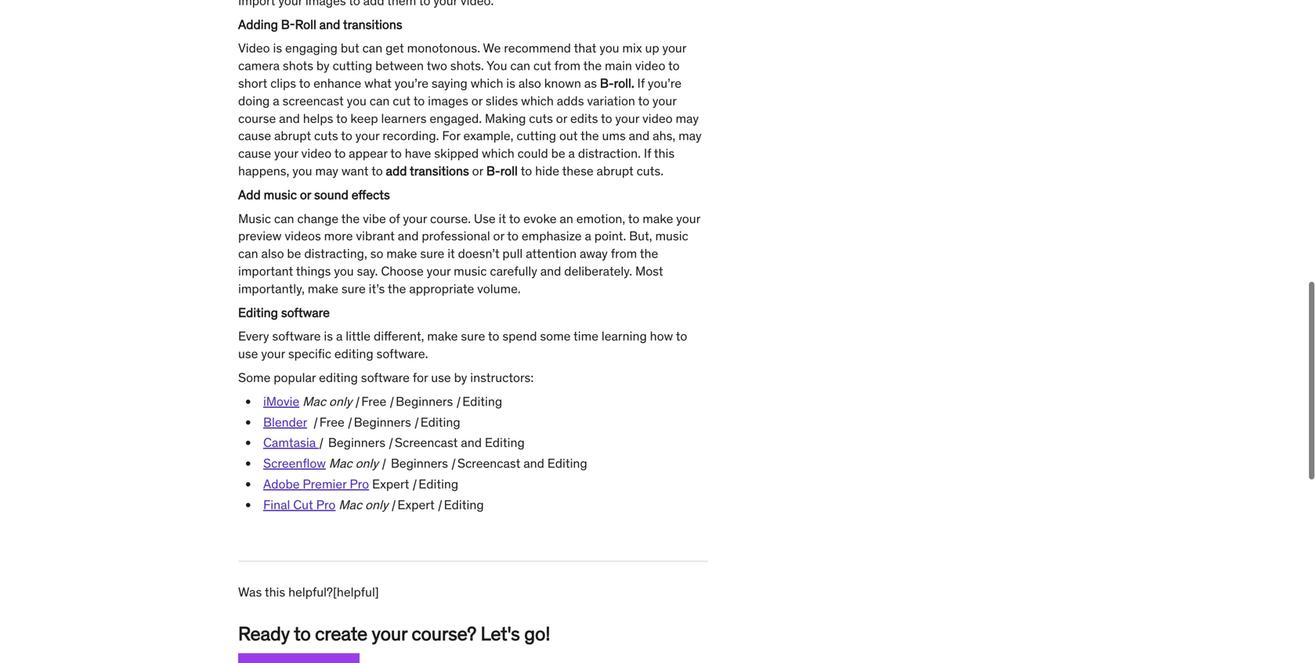 Task type: locate. For each thing, give the bounding box(es) containing it.
or inside making cuts or edits to your video may cause abrupt cuts to your recording. for example,
[[556, 110, 567, 126]]

1 vertical spatial editing
[[319, 370, 358, 386]]

it
[[499, 211, 506, 227], [448, 246, 455, 262]]

only up adobe premier pro link
[[355, 456, 378, 472]]

1 cause from the top
[[238, 128, 271, 144]]

video up ahs,
[[642, 110, 673, 126]]

0 horizontal spatial you're
[[395, 75, 429, 91]]

mac down popular
[[303, 394, 326, 410]]

1 vertical spatial video
[[642, 110, 673, 126]]

cutting down but
[[333, 58, 372, 74]]

your inside the if you're doing a screencast you can cut to images or slides which adds variation to your course and helps to keep learners engaged.
[[653, 93, 677, 109]]

or
[[471, 93, 483, 109], [556, 110, 567, 126], [472, 163, 483, 179], [300, 187, 311, 203], [493, 228, 504, 244]]

which down known at the left top
[[521, 93, 554, 109]]

cut down the 'recommend'
[[533, 58, 551, 74]]

0 horizontal spatial cuts
[[314, 128, 338, 144]]

is
[[273, 40, 282, 56], [506, 75, 515, 91], [324, 328, 333, 344]]

mac up premier
[[329, 456, 352, 472]]

for
[[413, 370, 428, 386]]

0 vertical spatial is
[[273, 40, 282, 56]]

may
[[676, 110, 699, 126], [679, 128, 702, 144], [315, 163, 338, 179]]

1 horizontal spatial cut
[[533, 58, 551, 74]]

cutting up could
[[517, 128, 556, 144]]

0 vertical spatial sure
[[420, 246, 444, 262]]

it down professional
[[448, 246, 455, 262]]

0 vertical spatial also
[[519, 75, 541, 91]]

engaging
[[285, 40, 338, 56]]

1 horizontal spatial be
[[551, 145, 565, 161]]

or down skipped
[[472, 163, 483, 179]]

only down specific
[[329, 394, 352, 410]]

1 vertical spatial by
[[454, 370, 467, 386]]

software down software. at the left of page
[[361, 370, 410, 386]]

0 vertical spatial use
[[238, 346, 258, 362]]

[helpful]
[[333, 584, 379, 600]]

0 vertical spatial cuts
[[529, 110, 553, 126]]

1 horizontal spatial this
[[654, 145, 675, 161]]

from inside add music or sound effects music can change the vibe of your course. use it to evoke an emotion, to make your preview videos more vibrant and professional or to emphasize a point. but, music can also be distracting, so make sure it doesn't pull attention away from the important things you say. choose your music carefully and deliberately. most importantly, make sure it's the appropriate volume. editing software every software is a little different, make sure to spend some time learning how to use your specific editing software. some popular editing software for use by instructors: imovie mac only | free | beginners | editing blender | free | beginners | editing camtasia | beginners | screencast and editing screenflow mac only | beginners | screencast and editing adobe premier pro expert | editing final cut pro mac only | expert | editing
[[611, 246, 637, 262]]

also inside add music or sound effects music can change the vibe of your course. use it to evoke an emotion, to make your preview videos more vibrant and professional or to emphasize a point. but, music can also be distracting, so make sure it doesn't pull attention away from the important things you say. choose your music carefully and deliberately. most importantly, make sure it's the appropriate volume. editing software every software is a little different, make sure to spend some time learning how to use your specific editing software. some popular editing software for use by instructors: imovie mac only | free | beginners | editing blender | free | beginners | editing camtasia | beginners | screencast and editing screenflow mac only | beginners | screencast and editing adobe premier pro expert | editing final cut pro mac only | expert | editing
[[261, 246, 284, 262]]

saying
[[432, 75, 468, 91]]

1 vertical spatial which
[[521, 93, 554, 109]]

1 vertical spatial it
[[448, 246, 455, 262]]

use down every
[[238, 346, 258, 362]]

0 vertical spatial be
[[551, 145, 565, 161]]

which down you
[[471, 75, 503, 91]]

if
[[637, 75, 645, 91], [644, 145, 651, 161]]

0 vertical spatial free
[[361, 394, 386, 410]]

2 vertical spatial is
[[324, 328, 333, 344]]

0 horizontal spatial it
[[448, 246, 455, 262]]

you
[[600, 40, 619, 56], [347, 93, 367, 109], [292, 163, 312, 179], [334, 263, 354, 279]]

software down importantly,
[[281, 305, 330, 321]]

1 horizontal spatial is
[[324, 328, 333, 344]]

sure down the say.
[[341, 281, 366, 297]]

point.
[[594, 228, 626, 244]]

a down out
[[568, 145, 575, 161]]

the down edits
[[581, 128, 599, 144]]

1 horizontal spatial you're
[[648, 75, 682, 91]]

1 vertical spatial be
[[287, 246, 301, 262]]

which inside "video is engaging but can get monotonous. we recommend that you mix up your camera shots by cutting between two shots. you can cut from the main video to short clips to enhance what you're saying which is also known as"
[[471, 75, 503, 91]]

music down doesn't
[[454, 263, 487, 279]]

0 horizontal spatial be
[[287, 246, 301, 262]]

vibe
[[363, 211, 386, 227]]

pro down premier
[[316, 497, 336, 513]]

2 horizontal spatial b-
[[600, 75, 614, 91]]

make up but,
[[643, 211, 673, 227]]

by right for
[[454, 370, 467, 386]]

0 vertical spatial cut
[[533, 58, 551, 74]]

2 cause from the top
[[238, 145, 271, 161]]

you're down between
[[395, 75, 429, 91]]

add music or sound effects music can change the vibe of your course. use it to evoke an emotion, to make your preview videos more vibrant and professional or to emphasize a point. but, music can also be distracting, so make sure it doesn't pull attention away from the important things you say. choose your music carefully and deliberately. most importantly, make sure it's the appropriate volume. editing software every software is a little different, make sure to spend some time learning how to use your specific editing software. some popular editing software for use by instructors: imovie mac only | free | beginners | editing blender | free | beginners | editing camtasia | beginners | screencast and editing screenflow mac only | beginners | screencast and editing adobe premier pro expert | editing final cut pro mac only | expert | editing
[[238, 187, 700, 513]]

or up pull
[[493, 228, 504, 244]]

0 vertical spatial by
[[316, 58, 330, 74]]

specific
[[288, 346, 331, 362]]

add
[[386, 163, 407, 179]]

0 vertical spatial only
[[329, 394, 352, 410]]

b- right as
[[600, 75, 614, 91]]

video down the helps
[[301, 145, 332, 161]]

or inside the if you're doing a screencast you can cut to images or slides which adds variation to your course and helps to keep learners engaged.
[[471, 93, 483, 109]]

0 vertical spatial cause
[[238, 128, 271, 144]]

0 vertical spatial from
[[554, 58, 581, 74]]

by inside "video is engaging but can get monotonous. we recommend that you mix up your camera shots by cutting between two shots. you can cut from the main video to short clips to enhance what you're saying which is also known as"
[[316, 58, 330, 74]]

add transitions or b-roll to hide these abrupt cuts.
[[386, 163, 664, 179]]

the up as
[[583, 58, 602, 74]]

expert
[[372, 476, 409, 492], [398, 497, 435, 513]]

0 horizontal spatial is
[[273, 40, 282, 56]]

you down distracting,
[[334, 263, 354, 279]]

you're inside "video is engaging but can get monotonous. we recommend that you mix up your camera shots by cutting between two shots. you can cut from the main video to short clips to enhance what you're saying which is also known as"
[[395, 75, 429, 91]]

a
[[273, 93, 279, 109], [568, 145, 575, 161], [585, 228, 591, 244], [336, 328, 343, 344]]

is right video at the left of page
[[273, 40, 282, 56]]

away
[[580, 246, 608, 262]]

can down preview
[[238, 246, 258, 262]]

1 vertical spatial use
[[431, 370, 451, 386]]

video inside making cuts or edits to your video may cause abrupt cuts to your recording. for example,
[[642, 110, 673, 126]]

pro
[[350, 476, 369, 492], [316, 497, 336, 513]]

you up main
[[600, 40, 619, 56]]

only down adobe premier pro link
[[365, 497, 388, 513]]

0 vertical spatial abrupt
[[274, 128, 311, 144]]

0 vertical spatial may
[[676, 110, 699, 126]]

use
[[238, 346, 258, 362], [431, 370, 451, 386]]

can up videos
[[274, 211, 294, 227]]

1 horizontal spatial from
[[611, 246, 637, 262]]

adding b-roll and transitions
[[238, 16, 402, 32]]

2 horizontal spatial sure
[[461, 328, 485, 344]]

known
[[544, 75, 581, 91]]

2 vertical spatial mac
[[339, 497, 362, 513]]

a down "clips"
[[273, 93, 279, 109]]

0 horizontal spatial this
[[265, 584, 285, 600]]

is up specific
[[324, 328, 333, 344]]

abrupt down the helps
[[274, 128, 311, 144]]

every
[[238, 328, 269, 344]]

1 horizontal spatial free
[[361, 394, 386, 410]]

screenflow
[[263, 456, 326, 472]]

1 you're from the left
[[395, 75, 429, 91]]

skipped
[[434, 145, 479, 161]]

1 horizontal spatial pro
[[350, 476, 369, 492]]

b- right adding
[[281, 16, 295, 32]]

making cuts or edits to your video may cause abrupt cuts to your recording. for example,
[[238, 110, 699, 144]]

making
[[485, 110, 526, 126]]

screencast
[[395, 435, 458, 451], [457, 456, 520, 472]]

be down out
[[551, 145, 565, 161]]

2 horizontal spatial music
[[655, 228, 688, 244]]

0 horizontal spatial music
[[264, 187, 297, 203]]

cut up the learners
[[393, 93, 411, 109]]

which down the example,
[[482, 145, 515, 161]]

1 vertical spatial abrupt
[[597, 163, 634, 179]]

1 horizontal spatial cutting
[[517, 128, 556, 144]]

transitions
[[343, 16, 402, 32], [410, 163, 469, 179]]

some
[[540, 328, 571, 344]]

recording.
[[382, 128, 439, 144]]

is inside add music or sound effects music can change the vibe of your course. use it to evoke an emotion, to make your preview videos more vibrant and professional or to emphasize a point. but, music can also be distracting, so make sure it doesn't pull attention away from the important things you say. choose your music carefully and deliberately. most importantly, make sure it's the appropriate volume. editing software every software is a little different, make sure to spend some time learning how to use your specific editing software. some popular editing software for use by instructors: imovie mac only | free | beginners | editing blender | free | beginners | editing camtasia | beginners | screencast and editing screenflow mac only | beginners | screencast and editing adobe premier pro expert | editing final cut pro mac only | expert | editing
[[324, 328, 333, 344]]

this right was at the bottom of the page
[[265, 584, 285, 600]]

you're inside the if you're doing a screencast you can cut to images or slides which adds variation to your course and helps to keep learners engaged.
[[648, 75, 682, 91]]

you're down up
[[648, 75, 682, 91]]

software up specific
[[272, 328, 321, 344]]

use right for
[[431, 370, 451, 386]]

only
[[329, 394, 352, 410], [355, 456, 378, 472], [365, 497, 388, 513]]

b- down the example,
[[486, 163, 500, 179]]

0 vertical spatial transitions
[[343, 16, 402, 32]]

1 vertical spatial music
[[655, 228, 688, 244]]

instructors:
[[470, 370, 534, 386]]

and inside the if you're doing a screencast you can cut to images or slides which adds variation to your course and helps to keep learners engaged.
[[279, 110, 300, 126]]

2 vertical spatial video
[[301, 145, 332, 161]]

1 vertical spatial transitions
[[410, 163, 469, 179]]

1 vertical spatial from
[[611, 246, 637, 262]]

also left known at the left top
[[519, 75, 541, 91]]

0 horizontal spatial cutting
[[333, 58, 372, 74]]

between
[[375, 58, 424, 74]]

editing down the little
[[334, 346, 373, 362]]

imovie link
[[263, 394, 299, 410]]

you right happens, on the top left of the page
[[292, 163, 312, 179]]

you inside add music or sound effects music can change the vibe of your course. use it to evoke an emotion, to make your preview videos more vibrant and professional or to emphasize a point. but, music can also be distracting, so make sure it doesn't pull attention away from the important things you say. choose your music carefully and deliberately. most importantly, make sure it's the appropriate volume. editing software every software is a little different, make sure to spend some time learning how to use your specific editing software. some popular editing software for use by instructors: imovie mac only | free | beginners | editing blender | free | beginners | editing camtasia | beginners | screencast and editing screenflow mac only | beginners | screencast and editing adobe premier pro expert | editing final cut pro mac only | expert | editing
[[334, 263, 354, 279]]

1 vertical spatial cause
[[238, 145, 271, 161]]

editing
[[334, 346, 373, 362], [319, 370, 358, 386]]

1 vertical spatial is
[[506, 75, 515, 91]]

or up out
[[556, 110, 567, 126]]

to down shots
[[299, 75, 310, 91]]

cut inside the if you're doing a screencast you can cut to images or slides which adds variation to your course and helps to keep learners engaged.
[[393, 93, 411, 109]]

0 vertical spatial music
[[264, 187, 297, 203]]

clips
[[270, 75, 296, 91]]

2 vertical spatial music
[[454, 263, 487, 279]]

0 horizontal spatial free
[[319, 414, 345, 430]]

if up cuts. at the top of the page
[[644, 145, 651, 161]]

make
[[643, 211, 673, 227], [386, 246, 417, 262], [308, 281, 338, 297], [427, 328, 458, 344]]

to left evoke
[[509, 211, 520, 227]]

1 horizontal spatial by
[[454, 370, 467, 386]]

was
[[238, 584, 262, 600]]

cuts right making
[[529, 110, 553, 126]]

cutting inside "video is engaging but can get monotonous. we recommend that you mix up your camera shots by cutting between two shots. you can cut from the main video to short clips to enhance what you're saying which is also known as"
[[333, 58, 372, 74]]

or for to
[[556, 110, 567, 126]]

0 horizontal spatial transitions
[[343, 16, 402, 32]]

2 you're from the left
[[648, 75, 682, 91]]

and
[[319, 16, 340, 32], [279, 110, 300, 126], [629, 128, 650, 144], [398, 228, 419, 244], [540, 263, 561, 279], [461, 435, 482, 451], [524, 456, 544, 472]]

b-
[[281, 16, 295, 32], [600, 75, 614, 91], [486, 163, 500, 179]]

also up important
[[261, 246, 284, 262]]

software
[[281, 305, 330, 321], [272, 328, 321, 344], [361, 370, 410, 386]]

to up pull
[[507, 228, 519, 244]]

free right 'blender'
[[319, 414, 345, 430]]

from up known at the left top
[[554, 58, 581, 74]]

1 horizontal spatial transitions
[[410, 163, 469, 179]]

1 vertical spatial software
[[272, 328, 321, 344]]

1 vertical spatial pro
[[316, 497, 336, 513]]

editing down specific
[[319, 370, 358, 386]]

be down videos
[[287, 246, 301, 262]]

abrupt
[[274, 128, 311, 144], [597, 163, 634, 179]]

music right but,
[[655, 228, 688, 244]]

2 vertical spatial software
[[361, 370, 410, 386]]

adobe
[[263, 476, 300, 492]]

0 horizontal spatial also
[[261, 246, 284, 262]]

0 horizontal spatial b-
[[281, 16, 295, 32]]

engaged.
[[430, 110, 482, 126]]

a up away
[[585, 228, 591, 244]]

is up slides
[[506, 75, 515, 91]]

cause
[[238, 128, 271, 144], [238, 145, 271, 161]]

0 horizontal spatial from
[[554, 58, 581, 74]]

mac down premier
[[339, 497, 362, 513]]

0 horizontal spatial by
[[316, 58, 330, 74]]

attention
[[526, 246, 577, 262]]

it's
[[369, 281, 385, 297]]

spend
[[502, 328, 537, 344]]

also
[[519, 75, 541, 91], [261, 246, 284, 262]]

1 horizontal spatial it
[[499, 211, 506, 227]]

music down happens, on the top left of the page
[[264, 187, 297, 203]]

time
[[574, 328, 599, 344]]

change
[[297, 211, 339, 227]]

1 vertical spatial also
[[261, 246, 284, 262]]

be
[[551, 145, 565, 161], [287, 246, 301, 262]]

0 horizontal spatial use
[[238, 346, 258, 362]]

which
[[471, 75, 503, 91], [521, 93, 554, 109], [482, 145, 515, 161]]

0 vertical spatial editing
[[334, 346, 373, 362]]

ums
[[602, 128, 626, 144]]

variation
[[587, 93, 635, 109]]

0 horizontal spatial cut
[[393, 93, 411, 109]]

|
[[355, 394, 358, 410], [390, 394, 393, 410], [456, 394, 459, 410], [313, 414, 316, 430], [348, 414, 351, 430], [414, 414, 417, 430], [319, 435, 322, 451], [389, 435, 392, 451], [381, 456, 385, 472], [451, 456, 454, 472], [412, 476, 416, 492], [391, 497, 394, 513], [438, 497, 441, 513]]

it right use
[[499, 211, 506, 227]]

video down up
[[635, 58, 665, 74]]

0 horizontal spatial abrupt
[[274, 128, 311, 144]]

final cut pro link
[[263, 497, 336, 513]]

or for roll
[[472, 163, 483, 179]]

as
[[584, 75, 597, 91]]

cut inside "video is engaging but can get monotonous. we recommend that you mix up your camera shots by cutting between two shots. you can cut from the main video to short clips to enhance what you're saying which is also known as"
[[533, 58, 551, 74]]

abrupt down distraction.
[[597, 163, 634, 179]]

two
[[427, 58, 447, 74]]

sure
[[420, 246, 444, 262], [341, 281, 366, 297], [461, 328, 485, 344]]

from down the point.
[[611, 246, 637, 262]]

cause down course
[[238, 128, 271, 144]]

transitions down skipped
[[410, 163, 469, 179]]

this down ahs,
[[654, 145, 675, 161]]

1 vertical spatial cut
[[393, 93, 411, 109]]

preview
[[238, 228, 282, 244]]

from
[[554, 58, 581, 74], [611, 246, 637, 262]]

or left slides
[[471, 93, 483, 109]]

video
[[635, 58, 665, 74], [642, 110, 673, 126], [301, 145, 332, 161]]

1 horizontal spatial music
[[454, 263, 487, 279]]

to right ready
[[294, 623, 311, 646]]

can down what
[[370, 93, 390, 109]]

2 vertical spatial b-
[[486, 163, 500, 179]]

cuts down the helps
[[314, 128, 338, 144]]

happens,
[[238, 163, 289, 179]]

if right roll.
[[637, 75, 645, 91]]

0 vertical spatial which
[[471, 75, 503, 91]]

0 vertical spatial this
[[654, 145, 675, 161]]

free down software. at the left of page
[[361, 394, 386, 410]]

sure down professional
[[420, 246, 444, 262]]

video inside cutting out the ums and ahs, may cause your video to appear to have skipped which could be a distraction. if this happens, you may want to
[[301, 145, 332, 161]]

1 vertical spatial if
[[644, 145, 651, 161]]

or left sound
[[300, 187, 311, 203]]

sound
[[314, 187, 349, 203]]

cuts
[[529, 110, 553, 126], [314, 128, 338, 144]]

from inside "video is engaging but can get monotonous. we recommend that you mix up your camera shots by cutting between two shots. you can cut from the main video to short clips to enhance what you're saying which is also known as"
[[554, 58, 581, 74]]

a inside cutting out the ums and ahs, may cause your video to appear to have skipped which could be a distraction. if this happens, you may want to
[[568, 145, 575, 161]]

you
[[487, 58, 507, 74]]

the up "most"
[[640, 246, 658, 262]]

by down engaging
[[316, 58, 330, 74]]

0 vertical spatial it
[[499, 211, 506, 227]]

2 vertical spatial which
[[482, 145, 515, 161]]

main
[[605, 58, 632, 74]]

sure left spend
[[461, 328, 485, 344]]

the down choose
[[388, 281, 406, 297]]

music
[[264, 187, 297, 203], [655, 228, 688, 244], [454, 263, 487, 279]]

evoke
[[523, 211, 557, 227]]

to right the roll on the left of the page
[[521, 163, 532, 179]]

1 vertical spatial sure
[[341, 281, 366, 297]]

pull
[[503, 246, 523, 262]]

if inside the if you're doing a screencast you can cut to images or slides which adds variation to your course and helps to keep learners engaged.
[[637, 75, 645, 91]]



Task type: vqa. For each thing, say whether or not it's contained in the screenshot.
Udemy
no



Task type: describe. For each thing, give the bounding box(es) containing it.
the inside "video is engaging but can get monotonous. we recommend that you mix up your camera shots by cutting between two shots. you can cut from the main video to short clips to enhance what you're saying which is also known as"
[[583, 58, 602, 74]]

professional
[[422, 228, 490, 244]]

carefully
[[490, 263, 537, 279]]

ready to create your course? let's go!
[[238, 623, 550, 646]]

choose
[[381, 263, 424, 279]]

also inside "video is engaging but can get monotonous. we recommend that you mix up your camera shots by cutting between two shots. you can cut from the main video to short clips to enhance what you're saying which is also known as"
[[519, 75, 541, 91]]

1 horizontal spatial cuts
[[529, 110, 553, 126]]

to right the variation
[[638, 93, 650, 109]]

to right how
[[676, 328, 687, 344]]

0 vertical spatial screencast
[[395, 435, 458, 451]]

blender link
[[263, 414, 307, 430]]

what
[[364, 75, 392, 91]]

so
[[370, 246, 383, 262]]

but
[[341, 40, 359, 56]]

images
[[428, 93, 468, 109]]

out
[[559, 128, 578, 144]]

0 vertical spatial b-
[[281, 16, 295, 32]]

to left keep
[[336, 110, 347, 126]]

by inside add music or sound effects music can change the vibe of your course. use it to evoke an emotion, to make your preview videos more vibrant and professional or to emphasize a point. but, music can also be distracting, so make sure it doesn't pull attention away from the important things you say. choose your music carefully and deliberately. most importantly, make sure it's the appropriate volume. editing software every software is a little different, make sure to spend some time learning how to use your specific editing software. some popular editing software for use by instructors: imovie mac only | free | beginners | editing blender | free | beginners | editing camtasia | beginners | screencast and editing screenflow mac only | beginners | screencast and editing adobe premier pro expert | editing final cut pro mac only | expert | editing
[[454, 370, 467, 386]]

cut
[[293, 497, 313, 513]]

adds
[[557, 93, 584, 109]]

course.
[[430, 211, 471, 227]]

want
[[341, 163, 369, 179]]

helps
[[303, 110, 333, 126]]

roll
[[500, 163, 518, 179]]

these
[[562, 163, 594, 179]]

to right main
[[668, 58, 680, 74]]

1 vertical spatial mac
[[329, 456, 352, 472]]

example,
[[463, 128, 514, 144]]

use
[[474, 211, 496, 227]]

a left the little
[[336, 328, 343, 344]]

premier
[[303, 476, 347, 492]]

an
[[560, 211, 573, 227]]

2 vertical spatial may
[[315, 163, 338, 179]]

final
[[263, 497, 290, 513]]

but,
[[629, 228, 652, 244]]

distracting,
[[304, 246, 367, 262]]

adobe premier pro link
[[263, 476, 369, 492]]

which inside cutting out the ums and ahs, may cause your video to appear to have skipped which could be a distraction. if this happens, you may want to
[[482, 145, 515, 161]]

to left add
[[371, 163, 383, 179]]

camtasia link
[[263, 435, 319, 451]]

0 vertical spatial software
[[281, 305, 330, 321]]

2 vertical spatial only
[[365, 497, 388, 513]]

to down the variation
[[601, 110, 612, 126]]

1 horizontal spatial abrupt
[[597, 163, 634, 179]]

be inside cutting out the ums and ahs, may cause your video to appear to have skipped which could be a distraction. if this happens, you may want to
[[551, 145, 565, 161]]

your inside "video is engaging but can get monotonous. we recommend that you mix up your camera shots by cutting between two shots. you can cut from the main video to short clips to enhance what you're saying which is also known as"
[[662, 40, 686, 56]]

your inside cutting out the ums and ahs, may cause your video to appear to have skipped which could be a distraction. if this happens, you may want to
[[274, 145, 298, 161]]

1 vertical spatial b-
[[600, 75, 614, 91]]

0 vertical spatial pro
[[350, 476, 369, 492]]

make up choose
[[386, 246, 417, 262]]

can inside the if you're doing a screencast you can cut to images or slides which adds variation to your course and helps to keep learners engaged.
[[370, 93, 390, 109]]

little
[[346, 328, 371, 344]]

2 vertical spatial sure
[[461, 328, 485, 344]]

you inside "video is engaging but can get monotonous. we recommend that you mix up your camera shots by cutting between two shots. you can cut from the main video to short clips to enhance what you're saying which is also known as"
[[600, 40, 619, 56]]

and inside cutting out the ums and ahs, may cause your video to appear to have skipped which could be a distraction. if this happens, you may want to
[[629, 128, 650, 144]]

to up but,
[[628, 211, 640, 227]]

recommend
[[504, 40, 571, 56]]

learning
[[602, 328, 647, 344]]

add
[[238, 187, 261, 203]]

abrupt inside making cuts or edits to your video may cause abrupt cuts to your recording. for example,
[[274, 128, 311, 144]]

cutting out the ums and ahs, may cause your video to appear to have skipped which could be a distraction. if this happens, you may want to
[[238, 128, 702, 179]]

appropriate
[[409, 281, 474, 297]]

or for effects
[[300, 187, 311, 203]]

deliberately.
[[564, 263, 632, 279]]

volume.
[[477, 281, 521, 297]]

emotion,
[[576, 211, 625, 227]]

cutting inside cutting out the ums and ahs, may cause your video to appear to have skipped which could be a distraction. if this happens, you may want to
[[517, 128, 556, 144]]

course?
[[412, 623, 476, 646]]

if inside cutting out the ums and ahs, may cause your video to appear to have skipped which could be a distraction. if this happens, you may want to
[[644, 145, 651, 161]]

to up want
[[334, 145, 346, 161]]

1 vertical spatial screencast
[[457, 456, 520, 472]]

a inside the if you're doing a screencast you can cut to images or slides which adds variation to your course and helps to keep learners engaged.
[[273, 93, 279, 109]]

1 vertical spatial only
[[355, 456, 378, 472]]

roll.
[[614, 75, 634, 91]]

mix
[[622, 40, 642, 56]]

0 vertical spatial expert
[[372, 476, 409, 492]]

enhance
[[313, 75, 361, 91]]

for
[[442, 128, 460, 144]]

roll
[[295, 16, 316, 32]]

you inside cutting out the ums and ahs, may cause your video to appear to have skipped which could be a distraction. if this happens, you may want to
[[292, 163, 312, 179]]

1 horizontal spatial b-
[[486, 163, 500, 179]]

0 vertical spatial mac
[[303, 394, 326, 410]]

blender
[[263, 414, 307, 430]]

1 horizontal spatial sure
[[420, 246, 444, 262]]

can right you
[[510, 58, 530, 74]]

the inside cutting out the ums and ahs, may cause your video to appear to have skipped which could be a distraction. if this happens, you may want to
[[581, 128, 599, 144]]

be inside add music or sound effects music can change the vibe of your course. use it to evoke an emotion, to make your preview videos more vibrant and professional or to emphasize a point. but, music can also be distracting, so make sure it doesn't pull attention away from the important things you say. choose your music carefully and deliberately. most importantly, make sure it's the appropriate volume. editing software every software is a little different, make sure to spend some time learning how to use your specific editing software. some popular editing software for use by instructors: imovie mac only | free | beginners | editing blender | free | beginners | editing camtasia | beginners | screencast and editing screenflow mac only | beginners | screencast and editing adobe premier pro expert | editing final cut pro mac only | expert | editing
[[287, 246, 301, 262]]

more
[[324, 228, 353, 244]]

cause inside making cuts or edits to your video may cause abrupt cuts to your recording. for example,
[[238, 128, 271, 144]]

to down keep
[[341, 128, 352, 144]]

this inside cutting out the ums and ahs, may cause your video to appear to have skipped which could be a distraction. if this happens, you may want to
[[654, 145, 675, 161]]

1 vertical spatial may
[[679, 128, 702, 144]]

video
[[238, 40, 270, 56]]

cause inside cutting out the ums and ahs, may cause your video to appear to have skipped which could be a distraction. if this happens, you may want to
[[238, 145, 271, 161]]

to up add
[[390, 145, 402, 161]]

could
[[518, 145, 548, 161]]

cuts.
[[637, 163, 664, 179]]

to left spend
[[488, 328, 499, 344]]

camera
[[238, 58, 280, 74]]

which inside the if you're doing a screencast you can cut to images or slides which adds variation to your course and helps to keep learners engaged.
[[521, 93, 554, 109]]

have
[[405, 145, 431, 161]]

helpful?
[[288, 584, 333, 600]]

2 horizontal spatial is
[[506, 75, 515, 91]]

say.
[[357, 263, 378, 279]]

1 vertical spatial cuts
[[314, 128, 338, 144]]

popular
[[274, 370, 316, 386]]

appear
[[349, 145, 388, 161]]

short
[[238, 75, 267, 91]]

go!
[[524, 623, 550, 646]]

ahs,
[[653, 128, 676, 144]]

how
[[650, 328, 673, 344]]

doing
[[238, 93, 270, 109]]

different,
[[374, 328, 424, 344]]

that
[[574, 40, 596, 56]]

if you're doing a screencast you can cut to images or slides which adds variation to your course and helps to keep learners engaged.
[[238, 75, 682, 126]]

learners
[[381, 110, 427, 126]]

can left 'get'
[[362, 40, 382, 56]]

1 horizontal spatial use
[[431, 370, 451, 386]]

software.
[[376, 346, 428, 362]]

make right different,
[[427, 328, 458, 344]]

doesn't
[[458, 246, 500, 262]]

to up the learners
[[413, 93, 425, 109]]

up
[[645, 40, 659, 56]]

make down things
[[308, 281, 338, 297]]

get
[[386, 40, 404, 56]]

effects
[[352, 187, 390, 203]]

shots
[[283, 58, 313, 74]]

slides
[[486, 93, 518, 109]]

1 vertical spatial free
[[319, 414, 345, 430]]

you inside the if you're doing a screencast you can cut to images or slides which adds variation to your course and helps to keep learners engaged.
[[347, 93, 367, 109]]

edits
[[570, 110, 598, 126]]

video is engaging but can get monotonous. we recommend that you mix up your camera shots by cutting between two shots. you can cut from the main video to short clips to enhance what you're saying which is also known as
[[238, 40, 686, 91]]

distraction.
[[578, 145, 641, 161]]

keep
[[351, 110, 378, 126]]

hide
[[535, 163, 559, 179]]

emphasize
[[522, 228, 582, 244]]

the up more at the top left
[[341, 211, 360, 227]]

may inside making cuts or edits to your video may cause abrupt cuts to your recording. for example,
[[676, 110, 699, 126]]

of
[[389, 211, 400, 227]]

1 vertical spatial expert
[[398, 497, 435, 513]]

video inside "video is engaging but can get monotonous. we recommend that you mix up your camera shots by cutting between two shots. you can cut from the main video to short clips to enhance what you're saying which is also known as"
[[635, 58, 665, 74]]



